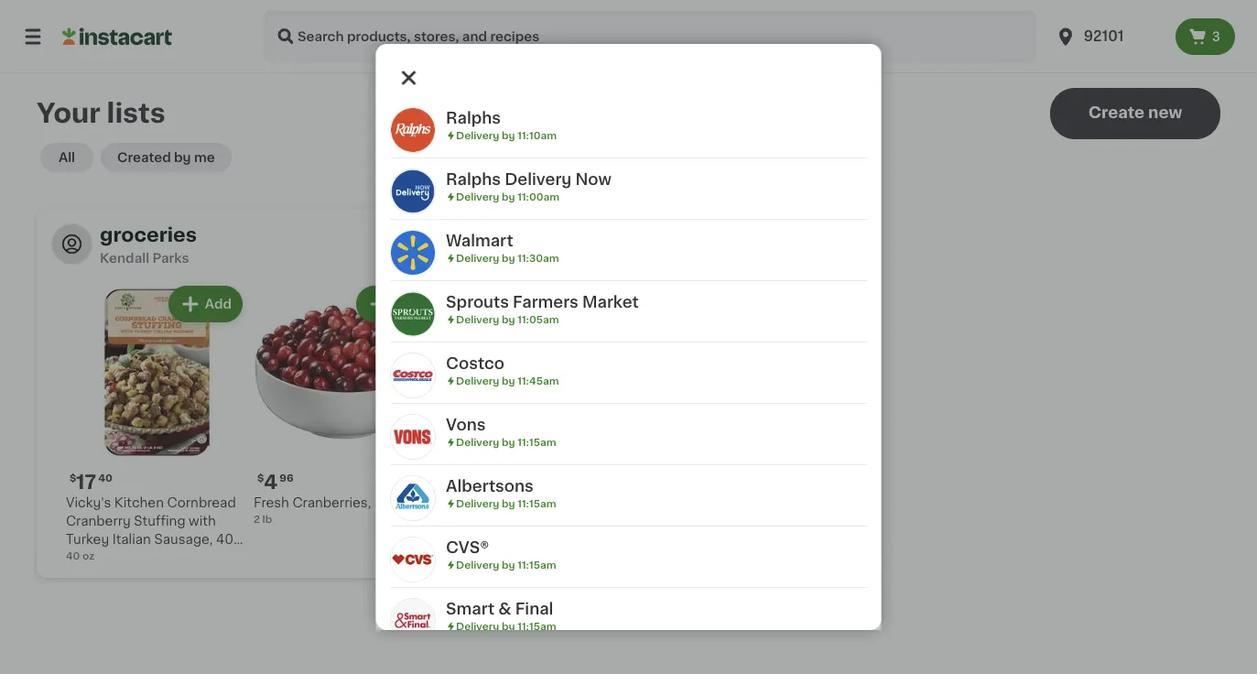 Task type: locate. For each thing, give the bounding box(es) containing it.
shoppable
[[537, 147, 591, 157]]

by left 11:45am
[[502, 376, 515, 386]]

a jar of flour, a stick of sliced butter, 3 granny smith apples, a carton of 7 eggs. image
[[407, 484, 529, 572]]

delivery down cvs®
[[456, 560, 499, 570]]

1 horizontal spatial a
[[526, 127, 536, 142]]

ralphs image
[[391, 108, 435, 152]]

delivery down sprouts
[[456, 315, 499, 325]]

a for add
[[435, 461, 443, 474]]

delivery by 11:15am down cvs®
[[456, 560, 556, 570]]

your inside choose a store (required) your list will be shoppable at this store.
[[460, 147, 483, 157]]

11:00am
[[517, 192, 559, 202]]

2 right all on the top
[[517, 238, 527, 253]]

delivery down costco
[[456, 376, 499, 386]]

your up all button
[[37, 100, 101, 126]]

delivery by 11:00am
[[456, 192, 559, 202]]

1 product group from the left
[[66, 282, 246, 564]]

oz
[[83, 551, 95, 561], [66, 552, 81, 564]]

$ up vicky's
[[70, 473, 76, 483]]

1 horizontal spatial 2
[[375, 497, 383, 509]]

40 right sausage,
[[216, 533, 234, 546]]

your down choose
[[460, 147, 483, 157]]

4
[[264, 472, 278, 492]]

delivery down smart
[[456, 622, 499, 632]]

will
[[503, 147, 519, 157]]

lbs
[[386, 497, 405, 509]]

1 horizontal spatial product group
[[254, 282, 434, 527]]

0 vertical spatial a
[[526, 127, 536, 142]]

1 horizontal spatial add button
[[358, 288, 429, 321]]

list down choose
[[485, 147, 500, 157]]

0 horizontal spatial your
[[37, 100, 101, 126]]

by
[[502, 131, 515, 141], [174, 151, 191, 164], [502, 192, 515, 202], [502, 253, 515, 263], [502, 315, 515, 325], [502, 376, 515, 386], [502, 437, 515, 448], [502, 499, 515, 509], [502, 560, 515, 570], [502, 622, 515, 632]]

0 vertical spatial 40
[[98, 473, 113, 483]]

0 horizontal spatial list
[[485, 147, 500, 157]]

2 horizontal spatial 40
[[216, 533, 234, 546]]

delivery by 11:15am down "albertsons"
[[456, 499, 556, 509]]

2 add button from the left
[[358, 288, 429, 321]]

be
[[521, 147, 535, 157]]

3 delivery by 11:15am from the top
[[456, 560, 556, 570]]

11:15am up to
[[517, 437, 556, 448]]

by left me
[[174, 151, 191, 164]]

stuffing
[[134, 515, 186, 528]]

0 vertical spatial 2
[[517, 238, 527, 253]]

1 ralphs from the top
[[446, 110, 501, 126]]

a
[[526, 127, 536, 142], [435, 461, 443, 474]]

delivery
[[456, 131, 499, 141], [505, 172, 571, 187], [456, 192, 499, 202], [456, 253, 499, 263], [456, 315, 499, 325], [456, 376, 499, 386], [456, 437, 499, 448], [456, 499, 499, 509], [456, 560, 499, 570], [456, 622, 499, 632]]

0 vertical spatial ralphs
[[446, 110, 501, 126]]

delivery by 11:45am
[[456, 376, 559, 386]]

delivery down the vons
[[456, 437, 499, 448]]

2 vertical spatial 2
[[254, 514, 260, 525]]

11:30am
[[517, 253, 559, 263]]

to
[[529, 461, 543, 474]]

1 vertical spatial your
[[460, 147, 483, 157]]

96
[[280, 473, 294, 483]]

store
[[540, 127, 581, 142]]

product group
[[66, 282, 246, 564], [254, 282, 434, 527]]

2 left lb
[[254, 514, 260, 525]]

11:15am
[[517, 437, 556, 448], [517, 499, 556, 509], [517, 560, 556, 570], [517, 622, 556, 632]]

delivery by 11:10am
[[456, 131, 557, 141]]

parks
[[153, 252, 189, 265]]

None text field
[[405, 271, 852, 412]]

0 horizontal spatial product group
[[66, 282, 246, 564]]

40 right '17' at the bottom
[[98, 473, 113, 483]]

by left 11:30am
[[502, 253, 515, 263]]

delivery for sprouts farmers market
[[456, 315, 499, 325]]

sprouts farmers market
[[446, 295, 639, 310]]

(required)
[[585, 127, 672, 142]]

$
[[70, 473, 76, 483], [257, 473, 264, 483]]

kendall
[[100, 252, 149, 265]]

1 vertical spatial 40
[[216, 533, 234, 546]]

by down ralphs delivery now
[[502, 192, 515, 202]]

$ inside $ 17 40
[[70, 473, 76, 483]]

choose
[[460, 127, 523, 142]]

$ inside $ 4 96
[[257, 473, 264, 483]]

11:15am down the final
[[517, 622, 556, 632]]

list right your
[[579, 461, 599, 474]]

delivery up 11:00am
[[505, 172, 571, 187]]

1 delivery by 11:15am from the top
[[456, 437, 556, 448]]

2 delivery by 11:15am from the top
[[456, 499, 556, 509]]

ralphs up choose
[[446, 110, 501, 126]]

lb
[[263, 514, 272, 525]]

0 horizontal spatial a
[[435, 461, 443, 474]]

new
[[1149, 105, 1183, 120]]

2
[[517, 238, 527, 253], [375, 497, 383, 509], [254, 514, 260, 525]]

cornbread
[[167, 497, 236, 509]]

a up be
[[526, 127, 536, 142]]

delivery up walmart
[[456, 192, 499, 202]]

1 11:15am from the top
[[517, 437, 556, 448]]

4 11:15am from the top
[[517, 622, 556, 632]]

by up photo
[[502, 437, 515, 448]]

2 horizontal spatial 2
[[517, 238, 527, 253]]

2 for all
[[517, 238, 527, 253]]

created by me button
[[101, 143, 232, 172]]

2 vertical spatial 40
[[66, 551, 80, 561]]

2 11:15am from the top
[[517, 499, 556, 509]]

11:45am
[[517, 376, 559, 386]]

by up will
[[502, 131, 515, 141]]

1 horizontal spatial 40
[[98, 473, 113, 483]]

$ 4 96
[[257, 472, 294, 492]]

vicky's
[[66, 497, 111, 509]]

1 vertical spatial a
[[435, 461, 443, 474]]

by up & on the bottom left of page
[[502, 560, 515, 570]]

$ for 4
[[257, 473, 264, 483]]

farmers
[[513, 295, 578, 310]]

2 ralphs from the top
[[446, 172, 501, 187]]

cranberries,
[[293, 497, 371, 509]]

italian
[[112, 533, 151, 546]]

11:15am up the final
[[517, 560, 556, 570]]

delivery for smart & final
[[456, 622, 499, 632]]

oz inside vicky's kitchen cornbread cranberry stuffing with turkey italian sausage, 40 oz
[[66, 552, 81, 564]]

delivery down "albertsons"
[[456, 499, 499, 509]]

add button down parks
[[170, 288, 241, 321]]

your
[[546, 461, 576, 474]]

3 11:15am from the top
[[517, 560, 556, 570]]

add button down walmart icon
[[358, 288, 429, 321]]

show all 2 items
[[447, 238, 576, 253]]

3
[[1213, 30, 1221, 43]]

1 $ from the left
[[70, 473, 76, 483]]

1 horizontal spatial oz
[[83, 551, 95, 561]]

1 horizontal spatial $
[[257, 473, 264, 483]]

by left '11:05am' on the top left of the page
[[502, 315, 515, 325]]

vons image
[[391, 415, 435, 459]]

2 left lbs
[[375, 497, 383, 509]]

0 horizontal spatial add button
[[170, 288, 241, 321]]

create new button
[[1051, 88, 1221, 139]]

1 vertical spatial 2
[[375, 497, 383, 509]]

4 delivery by 11:15am from the top
[[456, 622, 556, 632]]

40 down the turkey
[[66, 551, 80, 561]]

final
[[515, 601, 553, 617]]

1 add button from the left
[[170, 288, 241, 321]]

0 horizontal spatial 2
[[254, 514, 260, 525]]

this
[[606, 147, 625, 157]]

delivery by 11:15am for vons
[[456, 437, 556, 448]]

$ for 17
[[70, 473, 76, 483]]

sprouts farmers market image
[[391, 292, 435, 336]]

vicky's kitchen cornbread cranberry stuffing with turkey italian sausage, 40 oz
[[66, 497, 236, 564]]

by down & on the bottom left of page
[[502, 622, 515, 632]]

2 product group from the left
[[254, 282, 434, 527]]

ralphs
[[446, 110, 501, 126], [446, 172, 501, 187]]

delivery by 11:15am
[[456, 437, 556, 448], [456, 499, 556, 509], [456, 560, 556, 570], [456, 622, 556, 632]]

1 horizontal spatial your
[[460, 147, 483, 157]]

a left the cover
[[435, 461, 443, 474]]

delivery by 11:15am up photo
[[456, 437, 556, 448]]

11:15am for vons
[[517, 437, 556, 448]]

1 vertical spatial ralphs
[[446, 172, 501, 187]]

40
[[98, 473, 113, 483], [216, 533, 234, 546], [66, 551, 80, 561]]

1 horizontal spatial list
[[579, 461, 599, 474]]

delivery by 11:15am down & on the bottom left of page
[[456, 622, 556, 632]]

2 $ from the left
[[257, 473, 264, 483]]

11:15am down to
[[517, 499, 556, 509]]

0 horizontal spatial $
[[70, 473, 76, 483]]

add button
[[170, 288, 241, 321], [358, 288, 429, 321]]

add
[[205, 298, 232, 311], [393, 298, 420, 311], [405, 461, 432, 474]]

smart
[[446, 601, 494, 617]]

walmart
[[446, 233, 513, 249]]

by for costco
[[502, 376, 515, 386]]

0 horizontal spatial oz
[[66, 552, 81, 564]]

a inside choose a store (required) your list will be shoppable at this store.
[[526, 127, 536, 142]]

a roll of paper towels, a gallon of orange juice, a small bottle of milk, a bunch of bananas. image
[[709, 484, 831, 572]]

your
[[37, 100, 101, 126], [460, 147, 483, 157]]

2 for cranberries,
[[375, 497, 383, 509]]

$ left 96
[[257, 473, 264, 483]]

delivery down walmart
[[456, 253, 499, 263]]

cvs® image
[[391, 538, 435, 582]]

0 vertical spatial list
[[485, 147, 500, 157]]

delivery left 11:10am
[[456, 131, 499, 141]]

by for walmart
[[502, 253, 515, 263]]

none text field inside list_add_items dialog
[[405, 271, 852, 412]]

albertsons image
[[391, 476, 435, 520]]

add for 4
[[393, 298, 420, 311]]

delivery for walmart
[[456, 253, 499, 263]]

list
[[485, 147, 500, 157], [579, 461, 599, 474]]

instacart logo image
[[62, 26, 172, 48]]

ralphs up delivery by 11:00am
[[446, 172, 501, 187]]

turkey
[[66, 533, 109, 546]]

items
[[531, 238, 576, 253]]

by for smart & final
[[502, 622, 515, 632]]

by down "albertsons"
[[502, 499, 515, 509]]



Task type: vqa. For each thing, say whether or not it's contained in the screenshot.
Olaplex Mini No. 5 Bond Maintenance Conditioner Olaplex
no



Task type: describe. For each thing, give the bounding box(es) containing it.
albertsons
[[446, 479, 534, 494]]

ralphs delivery now
[[446, 172, 611, 187]]

a woman sitting on a chair wearing headphones holding a drink in her hand with a small brown dog on the floor by her side. image
[[709, 583, 831, 671]]

with
[[189, 515, 216, 528]]

$ 17 40
[[70, 472, 113, 492]]

choose a store (required) your list will be shoppable at this store.
[[460, 127, 672, 157]]

fresh
[[254, 497, 289, 509]]

cvs®
[[446, 540, 489, 556]]

40 inside $ 17 40
[[98, 473, 113, 483]]

11:15am for albertsons
[[517, 499, 556, 509]]

your lists
[[37, 100, 165, 126]]

groceries kendall parks
[[100, 225, 197, 265]]

created
[[117, 151, 171, 164]]

ralphs delivery now image
[[391, 169, 435, 213]]

lists
[[107, 100, 165, 126]]

delivery by 11:15am for smart & final
[[456, 622, 556, 632]]

smart & final image
[[391, 599, 435, 643]]

delivery by 11:30am
[[456, 253, 559, 263]]

11:05am
[[517, 315, 559, 325]]

by for cvs®
[[502, 560, 515, 570]]

11:15am for cvs®
[[517, 560, 556, 570]]

all
[[59, 151, 75, 164]]

40 inside vicky's kitchen cornbread cranberry stuffing with turkey italian sausage, 40 oz
[[216, 533, 234, 546]]

delivery by 11:15am for cvs®
[[456, 560, 556, 570]]

&
[[498, 601, 511, 617]]

market
[[582, 295, 639, 310]]

kitchen
[[114, 497, 164, 509]]

delivery for cvs®
[[456, 560, 499, 570]]

fresh cranberries, 2 lbs 2 lb
[[254, 497, 405, 525]]

create new
[[1089, 105, 1183, 120]]

create
[[1089, 105, 1145, 120]]

a for choose
[[526, 127, 536, 142]]

cover
[[446, 461, 484, 474]]

by for albertsons
[[502, 499, 515, 509]]

created by me
[[117, 151, 215, 164]]

groceries
[[100, 225, 197, 244]]

smart & final
[[446, 601, 553, 617]]

vons
[[446, 417, 486, 433]]

add for 17
[[205, 298, 232, 311]]

walmart image
[[391, 231, 435, 275]]

costco
[[446, 356, 504, 372]]

all button
[[40, 143, 93, 172]]

show
[[447, 238, 491, 253]]

list_add_items dialog
[[376, 44, 882, 674]]

11:15am for smart & final
[[517, 622, 556, 632]]

delivery for costco
[[456, 376, 499, 386]]

0 horizontal spatial 40
[[66, 551, 80, 561]]

delivery for vons
[[456, 437, 499, 448]]

add inside dialog
[[405, 461, 432, 474]]

by inside button
[[174, 151, 191, 164]]

by for ralphs
[[502, 131, 515, 141]]

delivery for albertsons
[[456, 499, 499, 509]]

0 vertical spatial your
[[37, 100, 101, 126]]

sprouts
[[446, 295, 509, 310]]

by for ralphs delivery now
[[502, 192, 515, 202]]

cranberry
[[66, 515, 131, 528]]

photo
[[487, 461, 526, 474]]

a bulb of garlic, a bowl of salt, a bowl of pepper, a bowl of cut celery. image
[[558, 583, 680, 671]]

11:10am
[[517, 131, 557, 141]]

me
[[194, 151, 215, 164]]

a carton of 6 eggs, an open loaf of bread, and a small bottle of milk. image
[[558, 484, 680, 572]]

add button for 4
[[358, 288, 429, 321]]

costco image
[[391, 354, 435, 398]]

40 oz
[[66, 551, 95, 561]]

a water bottle, yoga block, stretch band, and ear buds. image
[[407, 583, 529, 671]]

17
[[76, 472, 96, 492]]

1 vertical spatial list
[[579, 461, 599, 474]]

product group containing 17
[[66, 282, 246, 564]]

delivery for ralphs
[[456, 131, 499, 141]]

add a cover photo to your list
[[405, 461, 599, 474]]

3 button
[[1176, 18, 1236, 55]]

product group containing 4
[[254, 282, 434, 527]]

ralphs for ralphs delivery now
[[446, 172, 501, 187]]

now
[[575, 172, 611, 187]]

Add a title (Required) text field
[[405, 206, 852, 257]]

ralphs for ralphs
[[446, 110, 501, 126]]

list inside choose a store (required) your list will be shoppable at this store.
[[485, 147, 500, 157]]

by for vons
[[502, 437, 515, 448]]

delivery by 11:05am
[[456, 315, 559, 325]]

all
[[495, 238, 513, 253]]

add button for 17
[[170, 288, 241, 321]]

store.
[[627, 147, 656, 157]]

delivery for ralphs delivery now
[[456, 192, 499, 202]]

sausage,
[[154, 533, 213, 546]]

reatialer dialog
[[376, 44, 882, 650]]

by for sprouts farmers market
[[502, 315, 515, 325]]

at
[[593, 147, 603, 157]]

delivery by 11:15am for albertsons
[[456, 499, 556, 509]]



